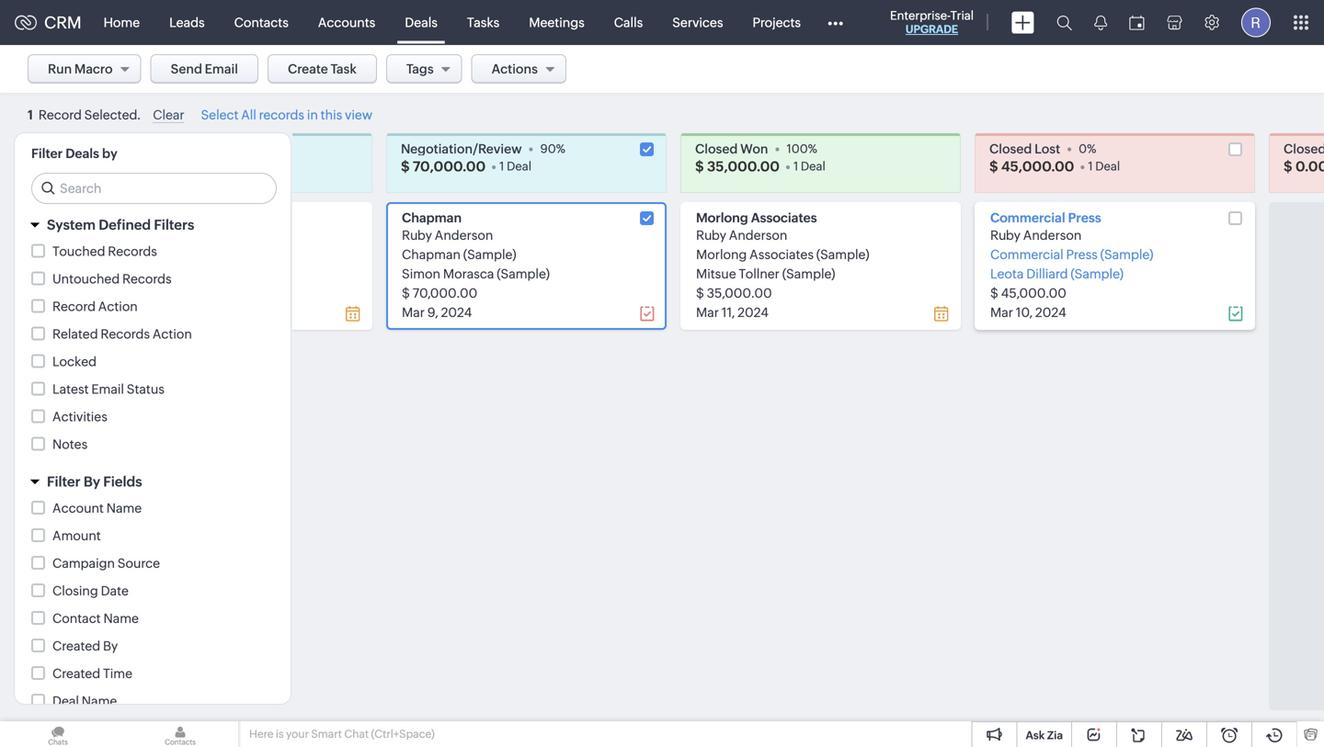 Task type: locate. For each thing, give the bounding box(es) containing it.
deal down 100 %
[[801, 160, 826, 173]]

$ down closed lost
[[990, 158, 998, 175]]

0 horizontal spatial closed
[[695, 142, 738, 156]]

calls
[[614, 15, 643, 30]]

morlong
[[696, 211, 748, 225], [696, 247, 747, 262]]

mar left 10,
[[991, 305, 1014, 320]]

$ down closed won
[[695, 158, 704, 175]]

chapman up the chapman (sample) link
[[402, 211, 462, 225]]

press
[[1068, 211, 1102, 225], [1066, 247, 1098, 262]]

system
[[47, 217, 96, 233]]

$ inside morlong associates ruby anderson morlong associates (sample) mitsue tollner (sample) $ 35,000.00 mar 11, 2024
[[696, 286, 704, 301]]

by inside dropdown button
[[84, 474, 100, 490]]

amount
[[52, 529, 101, 544]]

$ down leota
[[991, 286, 999, 301]]

3 2024 from the left
[[1036, 305, 1067, 320]]

1 mar from the left
[[402, 305, 425, 320]]

search image
[[1057, 15, 1072, 30]]

1 horizontal spatial deals
[[405, 15, 438, 30]]

$ down the simon
[[402, 286, 410, 301]]

filters
[[154, 217, 194, 233]]

email for send
[[205, 62, 238, 76]]

70,000.00
[[413, 158, 486, 175], [413, 286, 478, 301]]

2 2024 from the left
[[738, 305, 769, 320]]

0 horizontal spatial anderson
[[435, 228, 493, 243]]

2 45,000.00 from the top
[[1001, 286, 1067, 301]]

ruby
[[402, 228, 432, 243], [696, 228, 727, 243], [991, 228, 1021, 243]]

45,000.00 inside commercial press ruby anderson commercial press (sample) leota dilliard (sample) $ 45,000.00 mar 10, 2024
[[1001, 286, 1067, 301]]

created
[[52, 639, 100, 654], [52, 667, 100, 682]]

smart
[[311, 728, 342, 741]]

filter deals by
[[31, 146, 117, 161]]

1 down 0 %
[[1088, 160, 1093, 173]]

contact name
[[52, 612, 139, 626]]

associates up morlong associates (sample) link
[[751, 211, 817, 225]]

commercial up leota
[[991, 247, 1064, 262]]

ruby for commercial
[[991, 228, 1021, 243]]

campaign
[[52, 556, 115, 571]]

2 commercial from the top
[[991, 247, 1064, 262]]

commercial down $ 45,000.00
[[991, 211, 1066, 225]]

created up deal name
[[52, 667, 100, 682]]

services
[[673, 15, 723, 30]]

ruby up mitsue
[[696, 228, 727, 243]]

2024 right 9,
[[441, 305, 472, 320]]

0 vertical spatial email
[[205, 62, 238, 76]]

filter down record
[[31, 146, 63, 161]]

stageview
[[28, 107, 101, 122]]

by
[[84, 474, 100, 490], [103, 639, 118, 654]]

Other Modules field
[[816, 8, 855, 37]]

1 vertical spatial deals
[[65, 146, 99, 161]]

campaign source
[[52, 556, 160, 571]]

create
[[288, 62, 328, 76]]

0 vertical spatial name
[[106, 501, 142, 516]]

activities
[[52, 410, 107, 424]]

2 horizontal spatial %
[[1087, 142, 1097, 156]]

2 created from the top
[[52, 667, 100, 682]]

filter up account at the bottom left of page
[[47, 474, 81, 490]]

(sample) up simon morasca (sample) link
[[463, 247, 516, 262]]

closed up "0.00"
[[1284, 142, 1324, 156]]

0 horizontal spatial 1 deal
[[500, 160, 532, 173]]

filter
[[31, 146, 63, 161], [47, 474, 81, 490]]

email inside button
[[205, 62, 238, 76]]

0 horizontal spatial by
[[84, 474, 100, 490]]

1 vertical spatial created
[[52, 667, 100, 682]]

1 % from the left
[[556, 142, 566, 156]]

1 deal down 100 %
[[794, 160, 826, 173]]

70,000.00 up 9,
[[413, 286, 478, 301]]

record
[[52, 299, 96, 314]]

send email button
[[150, 54, 258, 84]]

0 vertical spatial created
[[52, 639, 100, 654]]

1 horizontal spatial ruby
[[696, 228, 727, 243]]

1 deal down 0 %
[[1088, 160, 1120, 173]]

3 ruby from the left
[[991, 228, 1021, 243]]

mar inside morlong associates ruby anderson morlong associates (sample) mitsue tollner (sample) $ 35,000.00 mar 11, 2024
[[696, 305, 719, 320]]

% for $ 45,000.00
[[1087, 142, 1097, 156]]

by up account name
[[84, 474, 100, 490]]

0 vertical spatial morlong
[[696, 211, 748, 225]]

task
[[331, 62, 357, 76]]

associates up mitsue tollner (sample) link
[[750, 247, 814, 262]]

%
[[556, 142, 566, 156], [808, 142, 818, 156], [1087, 142, 1097, 156]]

1 down the 100
[[794, 160, 799, 173]]

35,000.00 down won
[[707, 158, 780, 175]]

chapman
[[402, 211, 462, 225], [402, 247, 461, 262]]

1 2024 from the left
[[441, 305, 472, 320]]

mar left 9,
[[402, 305, 425, 320]]

0 vertical spatial 70,000.00
[[413, 158, 486, 175]]

2 mar from the left
[[696, 305, 719, 320]]

contacts image
[[122, 722, 238, 748]]

3 closed from the left
[[1284, 142, 1324, 156]]

deal for $ 45,000.00
[[1096, 160, 1120, 173]]

1 vertical spatial commercial
[[991, 247, 1064, 262]]

1 vertical spatial action
[[153, 327, 192, 342]]

2024 inside morlong associates ruby anderson morlong associates (sample) mitsue tollner (sample) $ 35,000.00 mar 11, 2024
[[738, 305, 769, 320]]

1 vertical spatial chapman
[[402, 247, 461, 262]]

70,000.00 down negotiation/review
[[413, 158, 486, 175]]

closing
[[52, 584, 98, 599]]

email right send
[[205, 62, 238, 76]]

1 vertical spatial filter
[[47, 474, 81, 490]]

enterprise-trial upgrade
[[890, 9, 974, 35]]

3 % from the left
[[1087, 142, 1097, 156]]

1 deal for 70,000.00
[[500, 160, 532, 173]]

in
[[307, 108, 318, 122]]

1 commercial from the top
[[991, 211, 1066, 225]]

zia
[[1047, 730, 1063, 742]]

1 deal
[[500, 160, 532, 173], [794, 160, 826, 173], [1088, 160, 1120, 173]]

press up the commercial press (sample) link
[[1068, 211, 1102, 225]]

1 deal down negotiation/review
[[500, 160, 532, 173]]

created down the "contact"
[[52, 639, 100, 654]]

name down "created time"
[[82, 694, 117, 709]]

2 1 deal from the left
[[794, 160, 826, 173]]

2 horizontal spatial 2024
[[1036, 305, 1067, 320]]

mar inside commercial press ruby anderson commercial press (sample) leota dilliard (sample) $ 45,000.00 mar 10, 2024
[[991, 305, 1014, 320]]

2 vertical spatial name
[[82, 694, 117, 709]]

(ctrl+space)
[[371, 728, 435, 741]]

filter for filter deals by
[[31, 146, 63, 161]]

chat
[[344, 728, 369, 741]]

$ inside 'chapman ruby anderson chapman (sample) simon morasca (sample) $ 70,000.00 mar 9, 2024'
[[402, 286, 410, 301]]

records
[[108, 244, 157, 259], [122, 272, 172, 286], [101, 327, 150, 342]]

action down 25,000.00
[[153, 327, 192, 342]]

fields
[[103, 474, 142, 490]]

1 deal for 45,000.00
[[1088, 160, 1120, 173]]

morlong up mitsue
[[696, 247, 747, 262]]

records down defined
[[108, 244, 157, 259]]

associates
[[751, 211, 817, 225], [750, 247, 814, 262]]

anderson up the chapman (sample) link
[[435, 228, 493, 243]]

services link
[[658, 0, 738, 45]]

0 vertical spatial associates
[[751, 211, 817, 225]]

2 ruby from the left
[[696, 228, 727, 243]]

anderson
[[435, 228, 493, 243], [729, 228, 788, 243], [1023, 228, 1082, 243]]

$ 35,000.00
[[695, 158, 780, 175]]

chapman link
[[402, 211, 462, 225]]

simon
[[402, 267, 441, 281]]

1 vertical spatial associates
[[750, 247, 814, 262]]

1 created from the top
[[52, 639, 100, 654]]

0 vertical spatial deals
[[405, 15, 438, 30]]

anderson down "commercial press" link
[[1023, 228, 1082, 243]]

deal for $ 35,000.00
[[801, 160, 826, 173]]

run macro button
[[28, 54, 141, 84]]

1 for $ 45,000.00
[[1088, 160, 1093, 173]]

1 35,000.00 from the top
[[707, 158, 780, 175]]

1 horizontal spatial email
[[205, 62, 238, 76]]

email right latest
[[91, 382, 124, 397]]

3 1 deal from the left
[[1088, 160, 1120, 173]]

$ left "0.00"
[[1284, 158, 1293, 175]]

home link
[[89, 0, 155, 45]]

2 vertical spatial records
[[101, 327, 150, 342]]

3 anderson from the left
[[1023, 228, 1082, 243]]

account name
[[52, 501, 142, 516]]

1 down negotiation/review
[[500, 160, 504, 173]]

name for account name
[[106, 501, 142, 516]]

2 horizontal spatial anderson
[[1023, 228, 1082, 243]]

deals up tags
[[405, 15, 438, 30]]

deal for $ 70,000.00
[[507, 160, 532, 173]]

by up the time
[[103, 639, 118, 654]]

here
[[249, 728, 274, 741]]

deal down 0 %
[[1096, 160, 1120, 173]]

create menu image
[[1012, 11, 1035, 34]]

system defined filters button
[[15, 209, 291, 241]]

0 horizontal spatial ruby
[[402, 228, 432, 243]]

name down date
[[103, 612, 139, 626]]

0 vertical spatial action
[[98, 299, 138, 314]]

1 vertical spatial 70,000.00
[[413, 286, 478, 301]]

deal down negotiation/review
[[507, 160, 532, 173]]

1 anderson from the left
[[435, 228, 493, 243]]

ruby for morlong
[[696, 228, 727, 243]]

morlong associates ruby anderson morlong associates (sample) mitsue tollner (sample) $ 35,000.00 mar 11, 2024
[[696, 211, 870, 320]]

0 vertical spatial 45,000.00
[[1001, 158, 1075, 175]]

records down 'touched records'
[[122, 272, 172, 286]]

closed up $ 45,000.00
[[990, 142, 1032, 156]]

$ inside closed $ 0.00
[[1284, 158, 1293, 175]]

closed up $ 35,000.00 at the top right of the page
[[695, 142, 738, 156]]

create menu element
[[1001, 0, 1046, 45]]

2024 right 10,
[[1036, 305, 1067, 320]]

0 vertical spatial records
[[108, 244, 157, 259]]

anderson inside morlong associates ruby anderson morlong associates (sample) mitsue tollner (sample) $ 35,000.00 mar 11, 2024
[[729, 228, 788, 243]]

1 horizontal spatial mar
[[696, 305, 719, 320]]

1 horizontal spatial 1 deal
[[794, 160, 826, 173]]

1 closed from the left
[[695, 142, 738, 156]]

morlong associates (sample) link
[[696, 247, 870, 262]]

2 horizontal spatial 1 deal
[[1088, 160, 1120, 173]]

1 vertical spatial morlong
[[696, 247, 747, 262]]

2 horizontal spatial mar
[[991, 305, 1014, 320]]

0 horizontal spatial action
[[98, 299, 138, 314]]

0
[[1079, 142, 1087, 156]]

commercial
[[991, 211, 1066, 225], [991, 247, 1064, 262]]

1 horizontal spatial 2024
[[738, 305, 769, 320]]

mitsue
[[696, 267, 736, 281]]

45,000.00 up 10,
[[1001, 286, 1067, 301]]

1 horizontal spatial %
[[808, 142, 818, 156]]

related
[[52, 327, 98, 342]]

name for contact name
[[103, 612, 139, 626]]

1 horizontal spatial closed
[[990, 142, 1032, 156]]

2 70,000.00 from the top
[[413, 286, 478, 301]]

$ 25,000.00
[[108, 286, 183, 301]]

(sample) right morasca on the left of page
[[497, 267, 550, 281]]

1 vertical spatial 35,000.00
[[707, 286, 772, 301]]

account
[[52, 501, 104, 516]]

0 vertical spatial commercial
[[991, 211, 1066, 225]]

name down fields
[[106, 501, 142, 516]]

3 mar from the left
[[991, 305, 1014, 320]]

1 vertical spatial name
[[103, 612, 139, 626]]

35,000.00 up 11,
[[707, 286, 772, 301]]

0 vertical spatial chapman
[[402, 211, 462, 225]]

1 horizontal spatial by
[[103, 639, 118, 654]]

1 vertical spatial email
[[91, 382, 124, 397]]

1 1 deal from the left
[[500, 160, 532, 173]]

ruby inside morlong associates ruby anderson morlong associates (sample) mitsue tollner (sample) $ 35,000.00 mar 11, 2024
[[696, 228, 727, 243]]

action up related records action at the left top of the page
[[98, 299, 138, 314]]

name
[[106, 501, 142, 516], [103, 612, 139, 626], [82, 694, 117, 709]]

1 horizontal spatial anderson
[[729, 228, 788, 243]]

deals left by
[[65, 146, 99, 161]]

chapman up the simon
[[402, 247, 461, 262]]

1 morlong from the top
[[696, 211, 748, 225]]

10,
[[1016, 305, 1033, 320]]

macro
[[74, 62, 113, 76]]

0 vertical spatial 35,000.00
[[707, 158, 780, 175]]

2 horizontal spatial ruby
[[991, 228, 1021, 243]]

0 vertical spatial filter
[[31, 146, 63, 161]]

0 horizontal spatial %
[[556, 142, 566, 156]]

deals
[[405, 15, 438, 30], [65, 146, 99, 161]]

2024 right 11,
[[738, 305, 769, 320]]

1 vertical spatial by
[[103, 639, 118, 654]]

2 anderson from the left
[[729, 228, 788, 243]]

45,000.00 down lost
[[1001, 158, 1075, 175]]

35,000.00
[[707, 158, 780, 175], [707, 286, 772, 301]]

untouched
[[52, 272, 120, 286]]

mar left 11,
[[696, 305, 719, 320]]

2 closed from the left
[[990, 142, 1032, 156]]

touched records
[[52, 244, 157, 259]]

morlong associates link
[[696, 211, 817, 225]]

2 horizontal spatial closed
[[1284, 142, 1324, 156]]

here is your smart chat (ctrl+space)
[[249, 728, 435, 741]]

1 vertical spatial records
[[122, 272, 172, 286]]

morlong down $ 35,000.00 at the top right of the page
[[696, 211, 748, 225]]

records down record action
[[101, 327, 150, 342]]

email for latest
[[91, 382, 124, 397]]

ruby up leota
[[991, 228, 1021, 243]]

filter inside filter by fields dropdown button
[[47, 474, 81, 490]]

closed for won
[[695, 142, 738, 156]]

anderson for commercial
[[1023, 228, 1082, 243]]

0 horizontal spatial mar
[[402, 305, 425, 320]]

anderson down morlong associates link at right
[[729, 228, 788, 243]]

run
[[48, 62, 72, 76]]

2024 inside commercial press ruby anderson commercial press (sample) leota dilliard (sample) $ 45,000.00 mar 10, 2024
[[1036, 305, 1067, 320]]

anderson inside commercial press ruby anderson commercial press (sample) leota dilliard (sample) $ 45,000.00 mar 10, 2024
[[1023, 228, 1082, 243]]

ruby down "chapman" link
[[402, 228, 432, 243]]

deal
[[507, 160, 532, 173], [801, 160, 826, 173], [1096, 160, 1120, 173], [52, 694, 79, 709]]

untouched records
[[52, 272, 172, 286]]

$ down mitsue
[[696, 286, 704, 301]]

0 horizontal spatial 2024
[[441, 305, 472, 320]]

1 ruby from the left
[[402, 228, 432, 243]]

ask zia
[[1026, 730, 1063, 742]]

press up leota dilliard (sample) link on the right of the page
[[1066, 247, 1098, 262]]

0 horizontal spatial email
[[91, 382, 124, 397]]

home
[[104, 15, 140, 30]]

0 vertical spatial by
[[84, 474, 100, 490]]

2024 for morlong associates ruby anderson morlong associates (sample) mitsue tollner (sample) $ 35,000.00 mar 11, 2024
[[738, 305, 769, 320]]

touched
[[52, 244, 105, 259]]

(sample) down morlong associates (sample) link
[[782, 267, 836, 281]]

deal name
[[52, 694, 117, 709]]

1 vertical spatial 45,000.00
[[1001, 286, 1067, 301]]

2 35,000.00 from the top
[[707, 286, 772, 301]]

ruby inside commercial press ruby anderson commercial press (sample) leota dilliard (sample) $ 45,000.00 mar 10, 2024
[[991, 228, 1021, 243]]



Task type: describe. For each thing, give the bounding box(es) containing it.
contacts link
[[219, 0, 303, 45]]

2 % from the left
[[808, 142, 818, 156]]

chapman ruby anderson chapman (sample) simon morasca (sample) $ 70,000.00 mar 9, 2024
[[402, 211, 550, 320]]

closed for lost
[[990, 142, 1032, 156]]

$ 45,000.00
[[990, 158, 1075, 175]]

filter for filter by fields
[[47, 474, 81, 490]]

0 %
[[1079, 142, 1097, 156]]

1 record selected.
[[28, 108, 141, 122]]

ask
[[1026, 730, 1045, 742]]

meetings link
[[514, 0, 599, 45]]

source
[[118, 556, 160, 571]]

90 %
[[540, 142, 566, 156]]

locked
[[52, 355, 97, 369]]

name for deal name
[[82, 694, 117, 709]]

70,000.00 inside 'chapman ruby anderson chapman (sample) simon morasca (sample) $ 70,000.00 mar 9, 2024'
[[413, 286, 478, 301]]

created for created time
[[52, 667, 100, 682]]

0.00
[[1296, 158, 1324, 175]]

(sample) up mitsue tollner (sample) link
[[817, 247, 870, 262]]

records for touched
[[108, 244, 157, 259]]

is
[[276, 728, 284, 741]]

1 45,000.00 from the top
[[1001, 158, 1075, 175]]

created for created by
[[52, 639, 100, 654]]

leota dilliard (sample) link
[[991, 267, 1124, 281]]

commercial press (sample) link
[[991, 247, 1154, 262]]

negotiation/review
[[401, 142, 522, 156]]

1 70,000.00 from the top
[[413, 158, 486, 175]]

projects link
[[738, 0, 816, 45]]

1 deal for 35,000.00
[[794, 160, 826, 173]]

select
[[201, 108, 239, 122]]

this
[[321, 108, 342, 122]]

chats image
[[0, 722, 116, 748]]

$ left 25,000.00
[[108, 286, 116, 301]]

35,000.00 inside morlong associates ruby anderson morlong associates (sample) mitsue tollner (sample) $ 35,000.00 mar 11, 2024
[[707, 286, 772, 301]]

all
[[241, 108, 256, 122]]

by for created
[[103, 639, 118, 654]]

2 chapman from the top
[[402, 247, 461, 262]]

closed won
[[695, 142, 768, 156]]

trial
[[951, 9, 974, 23]]

send
[[171, 62, 202, 76]]

view
[[345, 108, 373, 122]]

(sample) up leota dilliard (sample) link on the right of the page
[[1101, 247, 1154, 262]]

1 chapman from the top
[[402, 211, 462, 225]]

anderson inside 'chapman ruby anderson chapman (sample) simon morasca (sample) $ 70,000.00 mar 9, 2024'
[[435, 228, 493, 243]]

100
[[787, 142, 808, 156]]

25,000.00
[[118, 286, 183, 301]]

calendar image
[[1129, 15, 1145, 30]]

ruby inside 'chapman ruby anderson chapman (sample) simon morasca (sample) $ 70,000.00 mar 9, 2024'
[[402, 228, 432, 243]]

% for $ 70,000.00
[[556, 142, 566, 156]]

by for filter
[[84, 474, 100, 490]]

1 horizontal spatial action
[[153, 327, 192, 342]]

leads link
[[155, 0, 219, 45]]

tasks
[[467, 15, 500, 30]]

run macro
[[48, 62, 113, 76]]

$ inside commercial press ruby anderson commercial press (sample) leota dilliard (sample) $ 45,000.00 mar 10, 2024
[[991, 286, 999, 301]]

enterprise-
[[890, 9, 951, 23]]

accounts link
[[303, 0, 390, 45]]

notes
[[52, 437, 88, 452]]

latest
[[52, 382, 89, 397]]

commercial press ruby anderson commercial press (sample) leota dilliard (sample) $ 45,000.00 mar 10, 2024
[[991, 211, 1154, 320]]

contact
[[52, 612, 101, 626]]

time
[[103, 667, 132, 682]]

2024 inside 'chapman ruby anderson chapman (sample) simon morasca (sample) $ 70,000.00 mar 9, 2024'
[[441, 305, 472, 320]]

meetings
[[529, 15, 585, 30]]

0 vertical spatial press
[[1068, 211, 1102, 225]]

1 vertical spatial press
[[1066, 247, 1098, 262]]

deals link
[[390, 0, 452, 45]]

dilliard
[[1027, 267, 1068, 281]]

tollner
[[739, 267, 780, 281]]

1 left record
[[28, 108, 33, 122]]

(sample) down the commercial press (sample) link
[[1071, 267, 1124, 281]]

11,
[[722, 305, 735, 320]]

filter by fields button
[[15, 466, 291, 498]]

created time
[[52, 667, 132, 682]]

90
[[540, 142, 556, 156]]

search element
[[1046, 0, 1083, 45]]

anderson for morlong
[[729, 228, 788, 243]]

mitsue tollner (sample) link
[[696, 267, 836, 281]]

chapman (sample) link
[[402, 247, 516, 262]]

send email
[[171, 62, 238, 76]]

2024 for commercial press ruby anderson commercial press (sample) leota dilliard (sample) $ 45,000.00 mar 10, 2024
[[1036, 305, 1067, 320]]

deals inside deals link
[[405, 15, 438, 30]]

mar for morlong associates ruby anderson morlong associates (sample) mitsue tollner (sample) $ 35,000.00 mar 11, 2024
[[696, 305, 719, 320]]

record action
[[52, 299, 138, 314]]

select all records in this view
[[201, 108, 373, 122]]

0 horizontal spatial deals
[[65, 146, 99, 161]]

create task
[[288, 62, 357, 76]]

profile element
[[1231, 0, 1282, 45]]

closed for $
[[1284, 142, 1324, 156]]

9,
[[427, 305, 439, 320]]

deal up chats 'image'
[[52, 694, 79, 709]]

2 morlong from the top
[[696, 247, 747, 262]]

signals image
[[1094, 15, 1107, 30]]

closed lost
[[990, 142, 1061, 156]]

Search text field
[[32, 174, 276, 203]]

won
[[740, 142, 768, 156]]

logo image
[[15, 15, 37, 30]]

system defined filters
[[47, 217, 194, 233]]

create task button
[[268, 54, 377, 84]]

accounts
[[318, 15, 376, 30]]

leota
[[991, 267, 1024, 281]]

records for related
[[101, 327, 150, 342]]

profile image
[[1242, 8, 1271, 37]]

actions
[[492, 62, 538, 76]]

records for untouched
[[122, 272, 172, 286]]

signals element
[[1083, 0, 1118, 45]]

simon morasca (sample) link
[[402, 267, 550, 281]]

calls link
[[599, 0, 658, 45]]

1 for $ 35,000.00
[[794, 160, 799, 173]]

latest email status
[[52, 382, 165, 397]]

mar inside 'chapman ruby anderson chapman (sample) simon morasca (sample) $ 70,000.00 mar 9, 2024'
[[402, 305, 425, 320]]

tasks link
[[452, 0, 514, 45]]

commercial press link
[[991, 211, 1102, 225]]

1 for $ 70,000.00
[[500, 160, 504, 173]]

mar for commercial press ruby anderson commercial press (sample) leota dilliard (sample) $ 45,000.00 mar 10, 2024
[[991, 305, 1014, 320]]

clear
[[153, 108, 185, 122]]

contacts
[[234, 15, 289, 30]]

tags
[[406, 62, 434, 76]]

leads
[[169, 15, 205, 30]]

$ up "chapman" link
[[401, 158, 410, 175]]



Task type: vqa. For each thing, say whether or not it's contained in the screenshot.
7th menu item from the top of the page
no



